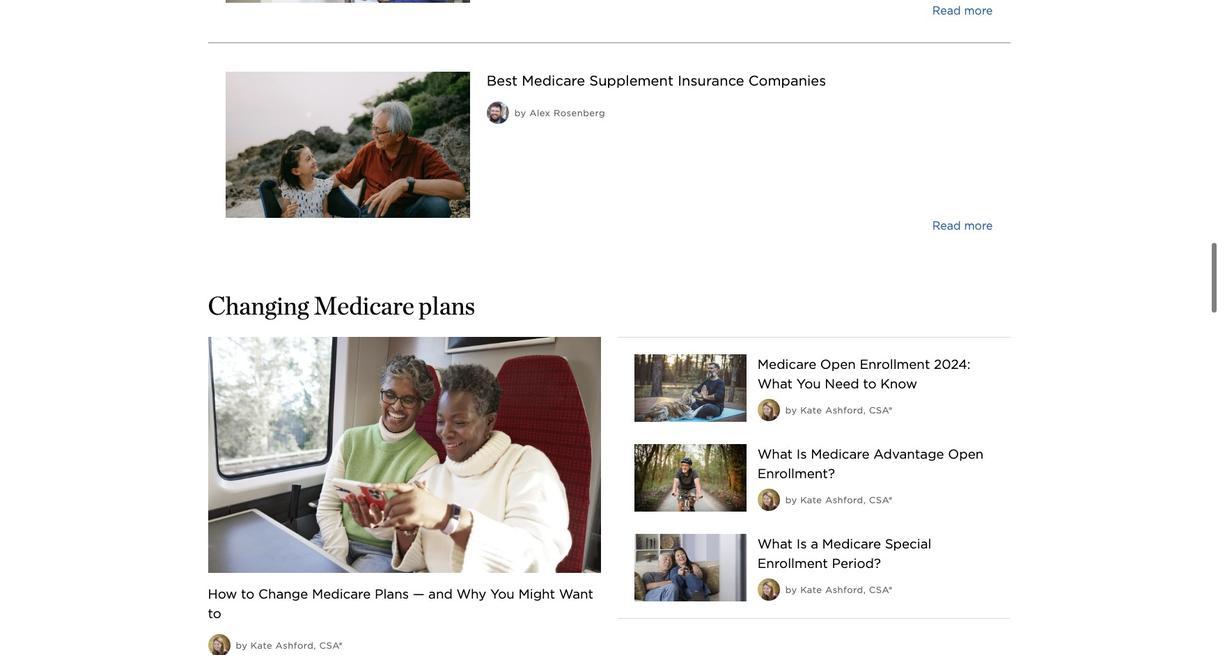 Task type: describe. For each thing, give the bounding box(es) containing it.
by alex rosenberg
[[515, 107, 605, 117]]

want
[[559, 586, 594, 601]]

—
[[413, 586, 425, 601]]

medicare inside 'what is medicare advantage open enrollment?'
[[811, 446, 870, 461]]

to inside medicare open enrollment 2024: what you need to know
[[863, 376, 877, 391]]

companies
[[749, 71, 826, 88]]

enrollment?
[[758, 465, 835, 481]]

kate for enrollment
[[800, 584, 822, 595]]

what for what is medicare advantage open enrollment?
[[758, 446, 793, 461]]

a
[[811, 536, 818, 551]]

kate for enrollment?
[[800, 495, 822, 505]]

by for what is a medicare special enrollment period?
[[786, 584, 797, 595]]

advantage
[[874, 446, 944, 461]]

by kate ashford, csa® for enrollment?
[[786, 495, 893, 505]]

kate ashford, csa®'s profile picture image for medicare open enrollment 2024: what you need to know
[[758, 399, 780, 421]]

alex
[[530, 107, 551, 117]]

need
[[825, 376, 859, 391]]

kate down change
[[251, 640, 272, 651]]

2024:
[[934, 356, 971, 371]]

special
[[885, 536, 932, 551]]

is for a
[[797, 536, 807, 551]]

by kate ashford, csa® for you
[[786, 405, 893, 415]]

2 more from the top
[[964, 219, 993, 232]]

plans
[[419, 290, 475, 321]]

kate ashford, csa® link for you
[[800, 405, 893, 415]]

by for what is medicare advantage open enrollment?
[[786, 495, 797, 505]]

why
[[457, 586, 486, 601]]

supplement
[[589, 71, 674, 88]]

how to change medicare plans — and why you might want to
[[208, 586, 594, 620]]

2 read more from the top
[[933, 219, 993, 232]]

open inside 'what is medicare advantage open enrollment?'
[[948, 446, 984, 461]]

open inside medicare open enrollment 2024: what you need to know
[[820, 356, 856, 371]]

what is a medicare special enrollment period? link
[[758, 534, 994, 573]]

medicare inside medicare open enrollment 2024: what you need to know
[[758, 356, 817, 371]]

read inside read more link
[[933, 3, 961, 16]]

by kate ashford, csa® for enrollment
[[786, 584, 893, 595]]

kate ashford, csa® link down change
[[251, 640, 343, 651]]

what is medicare advantage open enrollment? link
[[758, 444, 994, 483]]

what is medicare advantage open enrollment?
[[758, 446, 984, 481]]

ashford, for you
[[825, 405, 866, 415]]

by kate ashford, csa® down change
[[236, 640, 343, 651]]

rosenberg
[[554, 107, 605, 117]]

kate ashford, csa® link for enrollment
[[800, 584, 893, 595]]

kate for you
[[800, 405, 822, 415]]

enrollment inside medicare open enrollment 2024: what you need to know
[[860, 356, 930, 371]]

2 read from the top
[[933, 219, 961, 232]]



Task type: vqa. For each thing, say whether or not it's contained in the screenshot.
right or
no



Task type: locate. For each thing, give the bounding box(es) containing it.
1 horizontal spatial you
[[797, 376, 821, 391]]

kate ashford, csa® link for enrollment?
[[800, 495, 893, 505]]

open right the advantage
[[948, 446, 984, 461]]

by kate ashford, csa® down period?
[[786, 584, 893, 595]]

1 vertical spatial read more
[[933, 219, 993, 232]]

more
[[964, 3, 993, 16], [964, 219, 993, 232]]

how
[[208, 586, 237, 601]]

to
[[863, 376, 877, 391], [241, 586, 255, 601], [208, 605, 221, 620]]

know
[[881, 376, 917, 391]]

enrollment down a
[[758, 555, 828, 570]]

by down how
[[236, 640, 248, 651]]

what left need
[[758, 376, 793, 391]]

3 what from the top
[[758, 536, 793, 551]]

read more
[[933, 3, 993, 16], [933, 219, 993, 232]]

kate ashford, csa®'s profile picture image for what is medicare advantage open enrollment?
[[758, 488, 780, 511]]

is left a
[[797, 536, 807, 551]]

is up enrollment?
[[797, 446, 807, 461]]

2 horizontal spatial to
[[863, 376, 877, 391]]

1 vertical spatial what
[[758, 446, 793, 461]]

0 vertical spatial you
[[797, 376, 821, 391]]

insurance
[[678, 71, 744, 88]]

to down how
[[208, 605, 221, 620]]

by kate ashford, csa® down need
[[786, 405, 893, 415]]

ashford, down need
[[825, 405, 866, 415]]

open up need
[[820, 356, 856, 371]]

enrollment
[[860, 356, 930, 371], [758, 555, 828, 570]]

1 horizontal spatial to
[[241, 586, 255, 601]]

kate ashford, csa® link
[[800, 405, 893, 415], [800, 495, 893, 505], [800, 584, 893, 595], [251, 640, 343, 651]]

change
[[258, 586, 308, 601]]

0 vertical spatial read
[[933, 3, 961, 16]]

kate ashford, csa® link down period?
[[800, 584, 893, 595]]

0 vertical spatial to
[[863, 376, 877, 391]]

and
[[428, 586, 453, 601]]

csa® for medicare
[[869, 584, 893, 595]]

to right how
[[241, 586, 255, 601]]

read
[[933, 3, 961, 16], [933, 219, 961, 232]]

what
[[758, 376, 793, 391], [758, 446, 793, 461], [758, 536, 793, 551]]

1 what from the top
[[758, 376, 793, 391]]

0 vertical spatial what
[[758, 376, 793, 391]]

1 vertical spatial is
[[797, 536, 807, 551]]

what inside what is a medicare special enrollment period?
[[758, 536, 793, 551]]

by kate ashford, csa®
[[786, 405, 893, 415], [786, 495, 893, 505], [786, 584, 893, 595], [236, 640, 343, 651]]

what up enrollment?
[[758, 446, 793, 461]]

ashford, for enrollment
[[825, 584, 866, 595]]

1 is from the top
[[797, 446, 807, 461]]

what left a
[[758, 536, 793, 551]]

best
[[487, 71, 518, 88]]

1 vertical spatial open
[[948, 446, 984, 461]]

to right need
[[863, 376, 877, 391]]

enrollment up the know
[[860, 356, 930, 371]]

how to change medicare plans — and why you might want to link
[[208, 584, 601, 623]]

ashford, down 'what is medicare advantage open enrollment?'
[[825, 495, 866, 505]]

2 is from the top
[[797, 536, 807, 551]]

by left alex
[[515, 107, 526, 117]]

alex rosenberg's profile picture image
[[487, 101, 509, 123]]

is inside 'what is medicare advantage open enrollment?'
[[797, 446, 807, 461]]

open
[[820, 356, 856, 371], [948, 446, 984, 461]]

0 horizontal spatial you
[[490, 586, 515, 601]]

1 more from the top
[[964, 3, 993, 16]]

0 vertical spatial is
[[797, 446, 807, 461]]

you
[[797, 376, 821, 391], [490, 586, 515, 601]]

csa® for advantage
[[869, 495, 893, 505]]

1 vertical spatial more
[[964, 219, 993, 232]]

ashford, for enrollment?
[[825, 495, 866, 505]]

0 horizontal spatial open
[[820, 356, 856, 371]]

0 vertical spatial read more
[[933, 3, 993, 16]]

kate ashford, csa®'s profile picture image for what is a medicare special enrollment period?
[[758, 578, 780, 600]]

you inside how to change medicare plans — and why you might want to
[[490, 586, 515, 601]]

what is a medicare special enrollment period?
[[758, 536, 932, 570]]

by
[[515, 107, 526, 117], [786, 405, 797, 415], [786, 495, 797, 505], [786, 584, 797, 595], [236, 640, 248, 651]]

ashford,
[[825, 405, 866, 415], [825, 495, 866, 505], [825, 584, 866, 595], [276, 640, 316, 651]]

by down what is a medicare special enrollment period?
[[786, 584, 797, 595]]

you inside medicare open enrollment 2024: what you need to know
[[797, 376, 821, 391]]

is
[[797, 446, 807, 461], [797, 536, 807, 551]]

csa® for 2024:
[[869, 405, 893, 415]]

kate down medicare open enrollment 2024: what you need to know
[[800, 405, 822, 415]]

medicare inside how to change medicare plans — and why you might want to
[[312, 586, 371, 601]]

is for medicare
[[797, 446, 807, 461]]

1 horizontal spatial enrollment
[[860, 356, 930, 371]]

might
[[519, 586, 555, 601]]

csa®
[[869, 405, 893, 415], [869, 495, 893, 505], [869, 584, 893, 595], [319, 640, 343, 651]]

by down enrollment?
[[786, 495, 797, 505]]

0 vertical spatial more
[[964, 3, 993, 16]]

1 read more from the top
[[933, 3, 993, 16]]

you right why
[[490, 586, 515, 601]]

changing
[[208, 290, 309, 321]]

kate ashford, csa® link down 'what is medicare advantage open enrollment?'
[[800, 495, 893, 505]]

read more link
[[208, 0, 1010, 30]]

kate down a
[[800, 584, 822, 595]]

1 vertical spatial enrollment
[[758, 555, 828, 570]]

ashford, down period?
[[825, 584, 866, 595]]

medicare open enrollment 2024: what you need to know link
[[758, 354, 994, 393]]

period?
[[832, 555, 881, 570]]

enrollment inside what is a medicare special enrollment period?
[[758, 555, 828, 570]]

kate down enrollment?
[[800, 495, 822, 505]]

ashford, down change
[[276, 640, 316, 651]]

0 horizontal spatial enrollment
[[758, 555, 828, 570]]

what inside medicare open enrollment 2024: what you need to know
[[758, 376, 793, 391]]

2 vertical spatial what
[[758, 536, 793, 551]]

0 vertical spatial enrollment
[[860, 356, 930, 371]]

changing medicare plans
[[208, 290, 475, 321]]

best medicare supplement insurance companies
[[487, 71, 826, 88]]

by up enrollment?
[[786, 405, 797, 415]]

what for what is a medicare special enrollment period?
[[758, 536, 793, 551]]

kate ashford, csa®'s profile picture image
[[758, 399, 780, 421], [758, 488, 780, 511], [758, 578, 780, 600], [208, 634, 230, 655]]

plans
[[375, 586, 409, 601]]

by for medicare open enrollment 2024: what you need to know
[[786, 405, 797, 415]]

kate ashford, csa® link down need
[[800, 405, 893, 415]]

2 what from the top
[[758, 446, 793, 461]]

is inside what is a medicare special enrollment period?
[[797, 536, 807, 551]]

1 vertical spatial you
[[490, 586, 515, 601]]

medicare
[[522, 71, 585, 88], [314, 290, 414, 321], [758, 356, 817, 371], [811, 446, 870, 461], [822, 536, 881, 551], [312, 586, 371, 601]]

0 horizontal spatial to
[[208, 605, 221, 620]]

medicare inside what is a medicare special enrollment period?
[[822, 536, 881, 551]]

0 vertical spatial open
[[820, 356, 856, 371]]

1 vertical spatial to
[[241, 586, 255, 601]]

1 horizontal spatial open
[[948, 446, 984, 461]]

kate
[[800, 405, 822, 415], [800, 495, 822, 505], [800, 584, 822, 595], [251, 640, 272, 651]]

2 vertical spatial to
[[208, 605, 221, 620]]

1 read from the top
[[933, 3, 961, 16]]

medicare open enrollment 2024: what you need to know
[[758, 356, 971, 391]]

by kate ashford, csa® down 'what is medicare advantage open enrollment?'
[[786, 495, 893, 505]]

what inside 'what is medicare advantage open enrollment?'
[[758, 446, 793, 461]]

1 vertical spatial read
[[933, 219, 961, 232]]

you left need
[[797, 376, 821, 391]]



